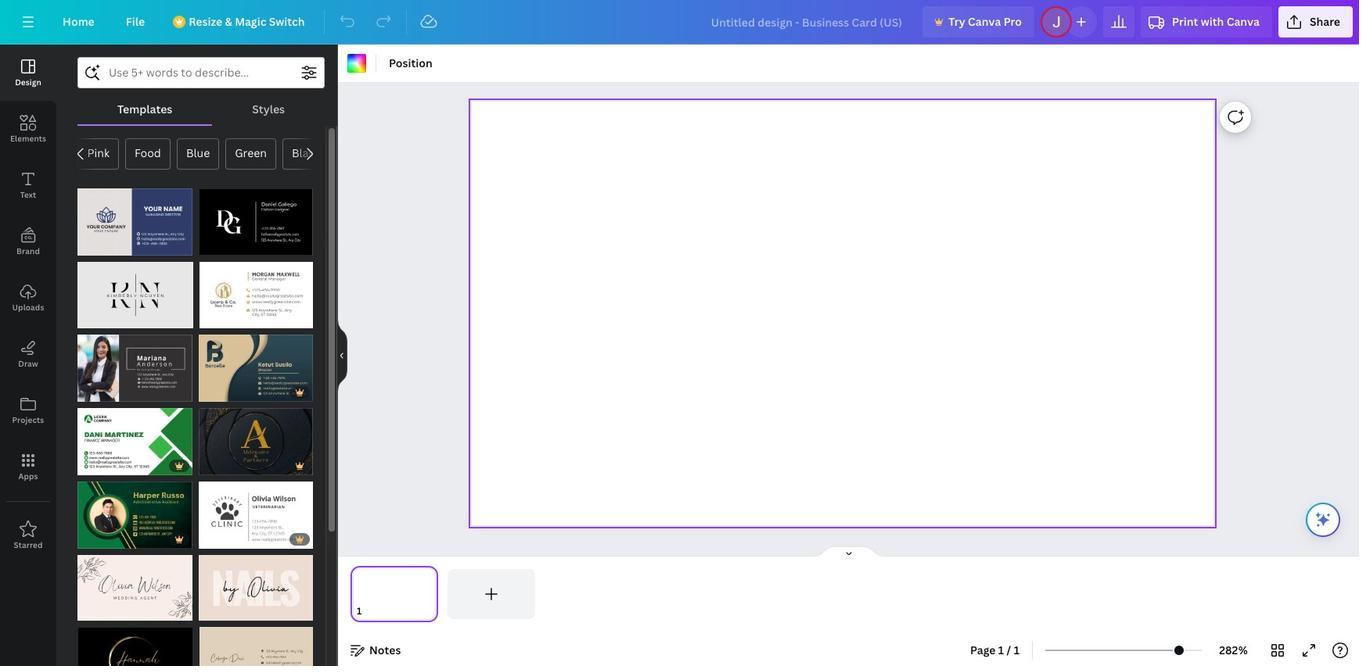 Task type: describe. For each thing, give the bounding box(es) containing it.
1 for black white modern business card group
[[85, 387, 90, 398]]

magic
[[235, 14, 266, 29]]

apps
[[18, 471, 38, 482]]

text button
[[0, 157, 56, 214]]

1 of 2 for black & gold elegant business card group
[[206, 460, 229, 472]]

1 of 2 for black white modern business card group
[[85, 387, 108, 398]]

282% button
[[1209, 639, 1259, 664]]

brand
[[16, 246, 40, 257]]

2 for the simple corporate business card group
[[225, 313, 230, 325]]

design
[[15, 77, 41, 88]]

1 of 2 for pink aesthetic handwritten wedding agent business card group
[[85, 606, 108, 618]]

main menu bar
[[0, 0, 1360, 45]]

canva assistant image
[[1314, 511, 1333, 530]]

of for green and gold modern business card group
[[92, 534, 101, 546]]

with
[[1201, 14, 1224, 29]]

navy and brown modern business card group
[[198, 326, 313, 402]]

resize & magic switch button
[[164, 6, 318, 38]]

1 of 2 for grey black modern elegant name initials monogram business card group
[[85, 313, 108, 325]]

1 of 2 for the simple corporate business card group
[[208, 313, 230, 325]]

1 of 2 for green and gold modern business card group
[[85, 534, 108, 546]]

2 for black white modern business card group
[[103, 387, 108, 398]]

styles
[[252, 102, 285, 117]]

1 right /
[[1014, 643, 1020, 658]]

hide image
[[337, 318, 348, 393]]

2 for green and gold modern business card group
[[103, 534, 108, 546]]

1 for pink aesthetic handwritten wedding agent business card group
[[85, 606, 90, 618]]

1 for blush pink typography nail artist business card group
[[206, 606, 211, 618]]

page 1 image
[[351, 570, 438, 620]]

black & gold elegant business card group
[[198, 399, 313, 476]]

black and gold classy minimalist business card group
[[77, 618, 194, 667]]

page
[[971, 643, 996, 658]]

/
[[1007, 643, 1012, 658]]

blue
[[186, 146, 210, 160]]

green and white modern business card group
[[77, 399, 192, 476]]

try
[[949, 14, 966, 29]]

projects button
[[0, 383, 56, 439]]

print with canva button
[[1141, 6, 1273, 38]]

resize
[[189, 14, 222, 29]]

templates button
[[77, 95, 212, 124]]

of for pink aesthetic handwritten wedding agent business card group
[[92, 606, 101, 618]]

home link
[[50, 6, 107, 38]]

try canva pro
[[949, 14, 1022, 29]]

of for blush pink typography nail artist business card group
[[213, 606, 222, 618]]

1 for green and gold modern business card group
[[85, 534, 90, 546]]

2 for blue grey minimalist modern business card group
[[103, 240, 108, 252]]

of for navy and brown modern business card group
[[213, 387, 222, 398]]

templates
[[117, 102, 172, 117]]

black
[[292, 146, 320, 160]]

Design title text field
[[699, 6, 917, 38]]

2 for black & gold elegant business card group
[[224, 460, 229, 472]]

home
[[63, 14, 95, 29]]

1 of 2 for blue grey minimalist modern business card group
[[85, 240, 108, 252]]

blush pink typography nail artist business card group
[[198, 547, 313, 622]]

blue grey minimalist modern business card group
[[77, 179, 192, 256]]

food button
[[125, 139, 171, 170]]

pink
[[87, 146, 110, 160]]

black and white dog cat veterinary clinic veterinarian single-side business card group
[[198, 473, 313, 550]]

1 for grey black modern elegant name initials monogram business card group
[[85, 313, 90, 325]]

print with canva
[[1173, 14, 1260, 29]]

black and white dog cat veterinary clinic veterinarian single-side business card image
[[198, 482, 313, 550]]

try canva pro button
[[923, 6, 1035, 38]]

elements button
[[0, 101, 56, 157]]

pink button
[[78, 139, 119, 170]]

pink aesthetic handwritten wedding agent business card group
[[77, 547, 192, 622]]

brand button
[[0, 214, 56, 270]]

elements
[[10, 133, 46, 144]]

2 for green and white modern business card group
[[103, 460, 108, 472]]



Task type: locate. For each thing, give the bounding box(es) containing it.
1
[[85, 240, 90, 252], [85, 313, 90, 325], [208, 313, 212, 325], [85, 387, 90, 398], [206, 387, 211, 398], [85, 460, 90, 472], [206, 460, 211, 472], [85, 534, 90, 546], [85, 606, 90, 618], [206, 606, 211, 618], [999, 643, 1005, 658], [1014, 643, 1020, 658]]

1 inside green and white modern business card group
[[85, 460, 90, 472]]

2 inside blue grey minimalist modern business card group
[[103, 240, 108, 252]]

1 of 2 inside navy and brown modern business card group
[[206, 387, 229, 398]]

1 of 2 inside pink aesthetic handwritten wedding agent business card group
[[85, 606, 108, 618]]

of inside blush pink typography nail artist business card group
[[213, 606, 222, 618]]

position
[[389, 56, 433, 70]]

1 horizontal spatial canva
[[1227, 14, 1260, 29]]

1 inside navy and brown modern business card group
[[206, 387, 211, 398]]

of inside grey black modern elegant name initials monogram business card group
[[92, 313, 101, 325]]

2 inside navy and brown modern business card group
[[224, 387, 229, 398]]

of up grey black modern elegant name initials monogram business card group
[[92, 240, 101, 252]]

canva inside print with canva 'dropdown button'
[[1227, 14, 1260, 29]]

1 inside black white modern business card group
[[85, 387, 90, 398]]

1 of 2 up green and white modern business card group
[[85, 387, 108, 398]]

canva inside try canva pro button
[[968, 14, 1001, 29]]

starred
[[14, 540, 43, 551]]

2 inside green and white modern business card group
[[103, 460, 108, 472]]

canva right try
[[968, 14, 1001, 29]]

2 for pink aesthetic handwritten wedding agent business card group
[[103, 606, 108, 618]]

file
[[126, 14, 145, 29]]

1 of 2 inside grey black modern elegant name initials monogram business card group
[[85, 313, 108, 325]]

apps button
[[0, 439, 56, 495]]

uploads button
[[0, 270, 56, 326]]

1 right starred button
[[85, 534, 90, 546]]

1 of 2 inside green and white modern business card group
[[85, 460, 108, 472]]

2 inside black & gold elegant business card group
[[224, 460, 229, 472]]

position button
[[383, 51, 439, 76]]

1 inside blush pink typography nail artist business card group
[[206, 606, 211, 618]]

1 of 2 up the brown  business card group
[[206, 606, 229, 618]]

green and gold modern business card group
[[77, 473, 192, 550]]

2 up black white modern business card group
[[103, 313, 108, 325]]

styles button
[[212, 95, 325, 124]]

282%
[[1220, 643, 1248, 658]]

of up navy and brown modern business card group
[[214, 313, 223, 325]]

2 up pink aesthetic handwritten wedding agent business card group
[[103, 534, 108, 546]]

1 of 2 up black & gold elegant business card group
[[206, 387, 229, 398]]

of inside black & gold elegant business card group
[[213, 460, 222, 472]]

2 up "black and white dog cat veterinary clinic veterinarian single-side business card" group
[[224, 460, 229, 472]]

2 inside black white modern business card group
[[103, 387, 108, 398]]

design button
[[0, 45, 56, 101]]

grey black modern elegant name initials monogram business card group
[[77, 253, 194, 329]]

2 up green and white modern business card group
[[103, 387, 108, 398]]

of inside pink aesthetic handwritten wedding agent business card group
[[92, 606, 101, 618]]

1 for blue grey minimalist modern business card group
[[85, 240, 90, 252]]

1 for green and white modern business card group
[[85, 460, 90, 472]]

1 inside the simple corporate business card group
[[208, 313, 212, 325]]

1 of 2 up green and gold modern business card group
[[85, 460, 108, 472]]

notes button
[[344, 639, 407, 664]]

of for black white modern business card group
[[92, 387, 101, 398]]

starred button
[[0, 508, 56, 564]]

of up black white modern business card group
[[92, 313, 101, 325]]

of inside green and white modern business card group
[[92, 460, 101, 472]]

hide pages image
[[811, 546, 886, 559]]

1 of 2 inside the simple corporate business card group
[[208, 313, 230, 325]]

pro
[[1004, 14, 1022, 29]]

canva right with at top
[[1227, 14, 1260, 29]]

1 of 2 up pink aesthetic handwritten wedding agent business card group
[[85, 534, 108, 546]]

2 up navy and brown modern business card group
[[225, 313, 230, 325]]

food
[[135, 146, 161, 160]]

page 1 / 1
[[971, 643, 1020, 658]]

1 inside black & gold elegant business card group
[[206, 460, 211, 472]]

of inside green and gold modern business card group
[[92, 534, 101, 546]]

2 inside the simple corporate business card group
[[225, 313, 230, 325]]

1 of 2 inside blush pink typography nail artist business card group
[[206, 606, 229, 618]]

2 canva from the left
[[1227, 14, 1260, 29]]

2 inside green and gold modern business card group
[[103, 534, 108, 546]]

of inside navy and brown modern business card group
[[213, 387, 222, 398]]

black white modern business card group
[[77, 326, 192, 402]]

2 up green and gold modern business card group
[[103, 460, 108, 472]]

Use 5+ words to describe... search field
[[109, 58, 294, 88]]

0 horizontal spatial canva
[[968, 14, 1001, 29]]

1 up "black and white dog cat veterinary clinic veterinarian single-side business card" group
[[206, 460, 211, 472]]

2 for grey black modern elegant name initials monogram business card group
[[103, 313, 108, 325]]

1 up the brown  business card group
[[206, 606, 211, 618]]

1 right projects button
[[85, 387, 90, 398]]

of inside the simple corporate business card group
[[214, 313, 223, 325]]

1 up black and gold classy minimalist business card group
[[85, 606, 90, 618]]

share button
[[1279, 6, 1353, 38]]

of inside black white modern business card group
[[92, 387, 101, 398]]

1 of 2 up navy and brown modern business card group
[[208, 313, 230, 325]]

notes
[[369, 643, 401, 658]]

canva
[[968, 14, 1001, 29], [1227, 14, 1260, 29]]

1 inside pink aesthetic handwritten wedding agent business card group
[[85, 606, 90, 618]]

resize & magic switch
[[189, 14, 305, 29]]

file button
[[113, 6, 157, 38]]

brown  business card group
[[200, 618, 313, 667]]

2 up black & gold elegant business card group
[[224, 387, 229, 398]]

1 up navy and brown modern business card group
[[208, 313, 212, 325]]

#ffffff image
[[348, 54, 366, 73]]

1 for black & gold elegant business card group
[[206, 460, 211, 472]]

2 inside grey black modern elegant name initials monogram business card group
[[103, 313, 108, 325]]

1 of 2 for navy and brown modern business card group
[[206, 387, 229, 398]]

of inside blue grey minimalist modern business card group
[[92, 240, 101, 252]]

1 for the simple corporate business card group
[[208, 313, 212, 325]]

of for green and white modern business card group
[[92, 460, 101, 472]]

1 of 2 inside black & gold elegant business card group
[[206, 460, 229, 472]]

1 of 2 up black white modern business card group
[[85, 313, 108, 325]]

of up black & gold elegant business card group
[[213, 387, 222, 398]]

side panel tab list
[[0, 45, 56, 564]]

1 left /
[[999, 643, 1005, 658]]

green
[[235, 146, 267, 160]]

1 inside blue grey minimalist modern business card group
[[85, 240, 90, 252]]

text
[[20, 189, 36, 200]]

2 up the brown  business card group
[[224, 606, 229, 618]]

1 of 2 inside black white modern business card group
[[85, 387, 108, 398]]

of
[[92, 240, 101, 252], [92, 313, 101, 325], [214, 313, 223, 325], [92, 387, 101, 398], [213, 387, 222, 398], [92, 460, 101, 472], [213, 460, 222, 472], [92, 534, 101, 546], [92, 606, 101, 618], [213, 606, 222, 618]]

1 of 2 for green and white modern business card group
[[85, 460, 108, 472]]

projects
[[12, 415, 44, 426]]

of up the brown  business card group
[[213, 606, 222, 618]]

1 up black & gold elegant business card group
[[206, 387, 211, 398]]

blue button
[[177, 139, 219, 170]]

2 inside pink aesthetic handwritten wedding agent business card group
[[103, 606, 108, 618]]

2 up grey black modern elegant name initials monogram business card group
[[103, 240, 108, 252]]

of for the simple corporate business card group
[[214, 313, 223, 325]]

2 for blush pink typography nail artist business card group
[[224, 606, 229, 618]]

of up pink aesthetic handwritten wedding agent business card group
[[92, 534, 101, 546]]

uploads
[[12, 302, 44, 313]]

share
[[1310, 14, 1341, 29]]

Page title text field
[[369, 604, 375, 620]]

of for grey black modern elegant name initials monogram business card group
[[92, 313, 101, 325]]

1 of 2 up grey black modern elegant name initials monogram business card group
[[85, 240, 108, 252]]

1 right brand button
[[85, 240, 90, 252]]

1 right the "apps" "button"
[[85, 460, 90, 472]]

&
[[225, 14, 232, 29]]

2 inside blush pink typography nail artist business card group
[[224, 606, 229, 618]]

of up black and gold classy minimalist business card group
[[92, 606, 101, 618]]

draw
[[18, 359, 38, 369]]

black and white simple personal business card group
[[198, 179, 313, 256]]

1 canva from the left
[[968, 14, 1001, 29]]

of up green and white modern business card group
[[92, 387, 101, 398]]

switch
[[269, 14, 305, 29]]

1 of 2 inside blue grey minimalist modern business card group
[[85, 240, 108, 252]]

of for blue grey minimalist modern business card group
[[92, 240, 101, 252]]

1 inside green and gold modern business card group
[[85, 534, 90, 546]]

black button
[[283, 139, 330, 170]]

1 for navy and brown modern business card group
[[206, 387, 211, 398]]

of up "black and white dog cat veterinary clinic veterinarian single-side business card" group
[[213, 460, 222, 472]]

print
[[1173, 14, 1199, 29]]

2
[[103, 240, 108, 252], [103, 313, 108, 325], [225, 313, 230, 325], [103, 387, 108, 398], [224, 387, 229, 398], [103, 460, 108, 472], [224, 460, 229, 472], [103, 534, 108, 546], [103, 606, 108, 618], [224, 606, 229, 618]]

2 for navy and brown modern business card group
[[224, 387, 229, 398]]

1 of 2 for blush pink typography nail artist business card group
[[206, 606, 229, 618]]

1 inside grey black modern elegant name initials monogram business card group
[[85, 313, 90, 325]]

green button
[[226, 139, 276, 170]]

1 of 2 inside green and gold modern business card group
[[85, 534, 108, 546]]

1 of 2 up black and gold classy minimalist business card group
[[85, 606, 108, 618]]

draw button
[[0, 326, 56, 383]]

1 of 2 up "black and white dog cat veterinary clinic veterinarian single-side business card" group
[[206, 460, 229, 472]]

1 of 2
[[85, 240, 108, 252], [85, 313, 108, 325], [208, 313, 230, 325], [85, 387, 108, 398], [206, 387, 229, 398], [85, 460, 108, 472], [206, 460, 229, 472], [85, 534, 108, 546], [85, 606, 108, 618], [206, 606, 229, 618]]

1 right side panel tab list
[[85, 313, 90, 325]]

of for black & gold elegant business card group
[[213, 460, 222, 472]]

2 up black and gold classy minimalist business card group
[[103, 606, 108, 618]]

of up green and gold modern business card group
[[92, 460, 101, 472]]

simple corporate business card group
[[200, 253, 313, 329]]



Task type: vqa. For each thing, say whether or not it's contained in the screenshot.
Print
yes



